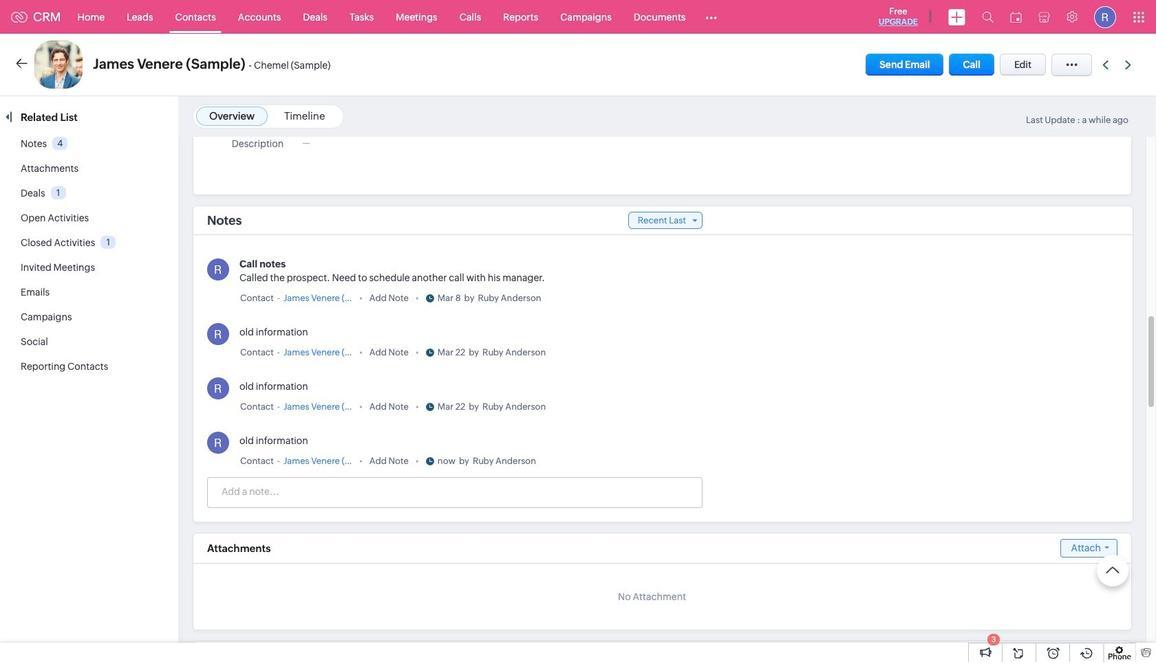Task type: locate. For each thing, give the bounding box(es) containing it.
logo image
[[11, 11, 28, 22]]

Add a note... field
[[208, 485, 701, 499]]

Other Modules field
[[697, 6, 727, 28]]



Task type: describe. For each thing, give the bounding box(es) containing it.
create menu element
[[940, 0, 974, 33]]

profile element
[[1086, 0, 1125, 33]]

calendar image
[[1011, 11, 1022, 22]]

profile image
[[1095, 6, 1117, 28]]

next record image
[[1126, 60, 1134, 69]]

create menu image
[[949, 9, 966, 25]]

previous record image
[[1103, 60, 1109, 69]]

search element
[[974, 0, 1002, 34]]

search image
[[982, 11, 994, 23]]



Task type: vqa. For each thing, say whether or not it's contained in the screenshot.
'other modules' 'field'
yes



